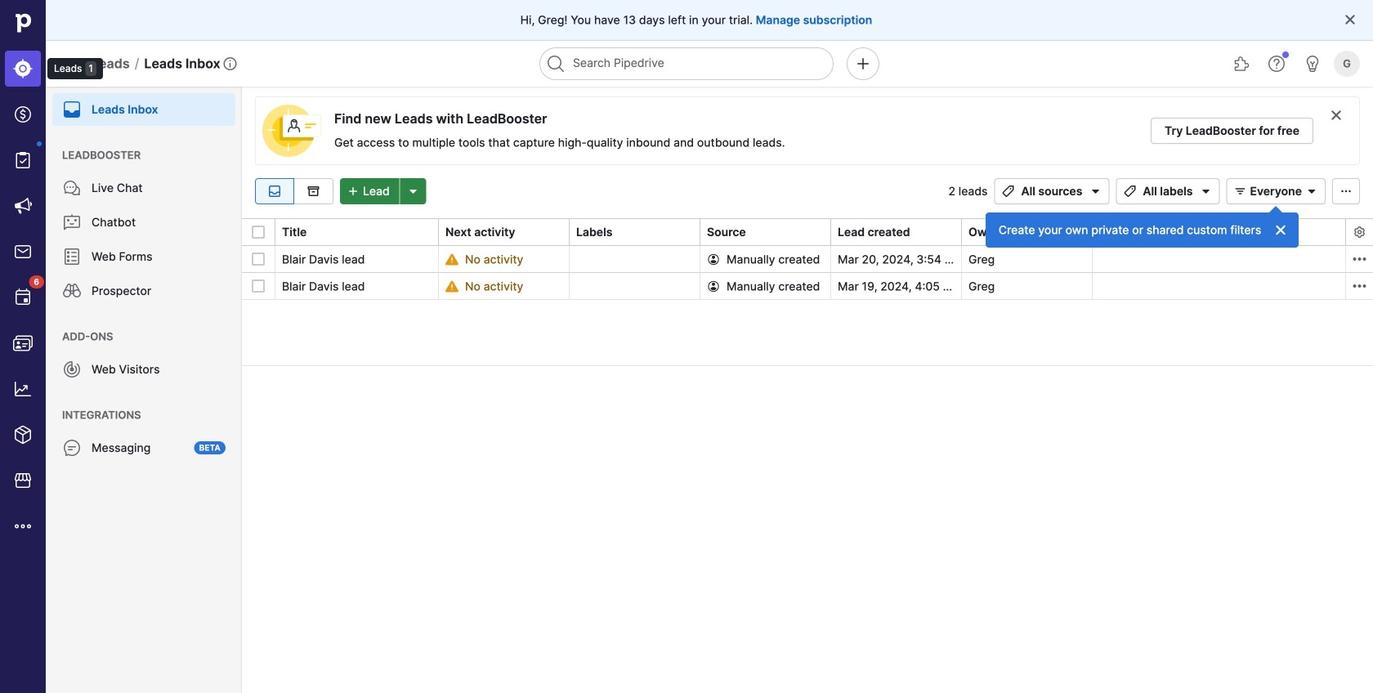 Task type: locate. For each thing, give the bounding box(es) containing it.
color undefined image
[[62, 100, 82, 119], [13, 150, 33, 170], [62, 213, 82, 232], [62, 281, 82, 301], [62, 360, 82, 379]]

color secondary image
[[1330, 109, 1343, 122], [1350, 249, 1370, 269]]

color warning image for 1st row from the bottom
[[446, 280, 459, 293]]

menu toggle image
[[62, 54, 82, 74]]

products image
[[13, 425, 33, 445]]

0 vertical spatial color warning image
[[446, 253, 459, 266]]

color undefined image
[[62, 178, 82, 198], [62, 247, 82, 267], [13, 288, 33, 307], [62, 438, 82, 458]]

grid
[[242, 217, 1374, 693]]

1 vertical spatial color secondary image
[[1350, 249, 1370, 269]]

1 vertical spatial color warning image
[[446, 280, 459, 293]]

add lead element
[[340, 178, 427, 204]]

color secondary image
[[1354, 226, 1367, 239], [1350, 276, 1370, 296]]

1 color warning image from the top
[[446, 253, 459, 266]]

color primary image
[[1344, 13, 1357, 26], [1086, 185, 1106, 198], [1120, 185, 1140, 198], [1197, 185, 1216, 198], [1302, 185, 1322, 198], [707, 253, 720, 266], [707, 280, 720, 293]]

2 color warning image from the top
[[446, 280, 459, 293]]

0 vertical spatial color secondary image
[[1330, 109, 1343, 122]]

color warning image
[[446, 253, 459, 266], [446, 280, 459, 293]]

0 vertical spatial color secondary image
[[1354, 226, 1367, 239]]

home image
[[11, 11, 35, 35]]

color primary image
[[343, 185, 363, 198], [999, 185, 1018, 198], [1231, 185, 1250, 198], [1337, 185, 1356, 198], [252, 226, 265, 239], [252, 253, 265, 266], [252, 280, 265, 293]]

menu item
[[0, 46, 46, 92], [46, 87, 242, 126]]

sales assistant image
[[1303, 54, 1323, 74]]

row
[[242, 246, 1374, 273], [242, 272, 1374, 300]]

contacts image
[[13, 334, 33, 353]]

menu
[[0, 0, 103, 693], [46, 87, 242, 693]]

color undefined image right campaigns image
[[62, 178, 82, 198]]

1 horizontal spatial color secondary image
[[1350, 249, 1370, 269]]

marketplace image
[[13, 471, 33, 491]]

leads image
[[13, 59, 33, 78]]

quick add image
[[854, 54, 873, 74]]

info image
[[224, 57, 237, 70]]

Search Pipedrive field
[[540, 47, 834, 80]]

1 row from the top
[[242, 246, 1374, 273]]



Task type: describe. For each thing, give the bounding box(es) containing it.
archive image
[[304, 185, 323, 198]]

sales inbox image
[[13, 242, 33, 262]]

insights image
[[13, 379, 33, 399]]

0 horizontal spatial color secondary image
[[1330, 109, 1343, 122]]

color primary inverted image
[[1275, 224, 1288, 237]]

2 row from the top
[[242, 272, 1374, 300]]

add lead options image
[[404, 185, 423, 198]]

color warning image for second row from the bottom of the page
[[446, 253, 459, 266]]

color undefined image right products icon
[[62, 438, 82, 458]]

quick help image
[[1267, 54, 1287, 74]]

campaigns image
[[13, 196, 33, 216]]

deals image
[[13, 105, 33, 124]]

color undefined image down sales inbox icon
[[13, 288, 33, 307]]

1 vertical spatial color secondary image
[[1350, 276, 1370, 296]]

color primary image inside add lead element
[[343, 185, 363, 198]]

color undefined image right sales inbox icon
[[62, 247, 82, 267]]

more image
[[13, 517, 33, 536]]

inbox image
[[265, 185, 285, 198]]



Task type: vqa. For each thing, say whether or not it's contained in the screenshot.
the left color secondary icon
no



